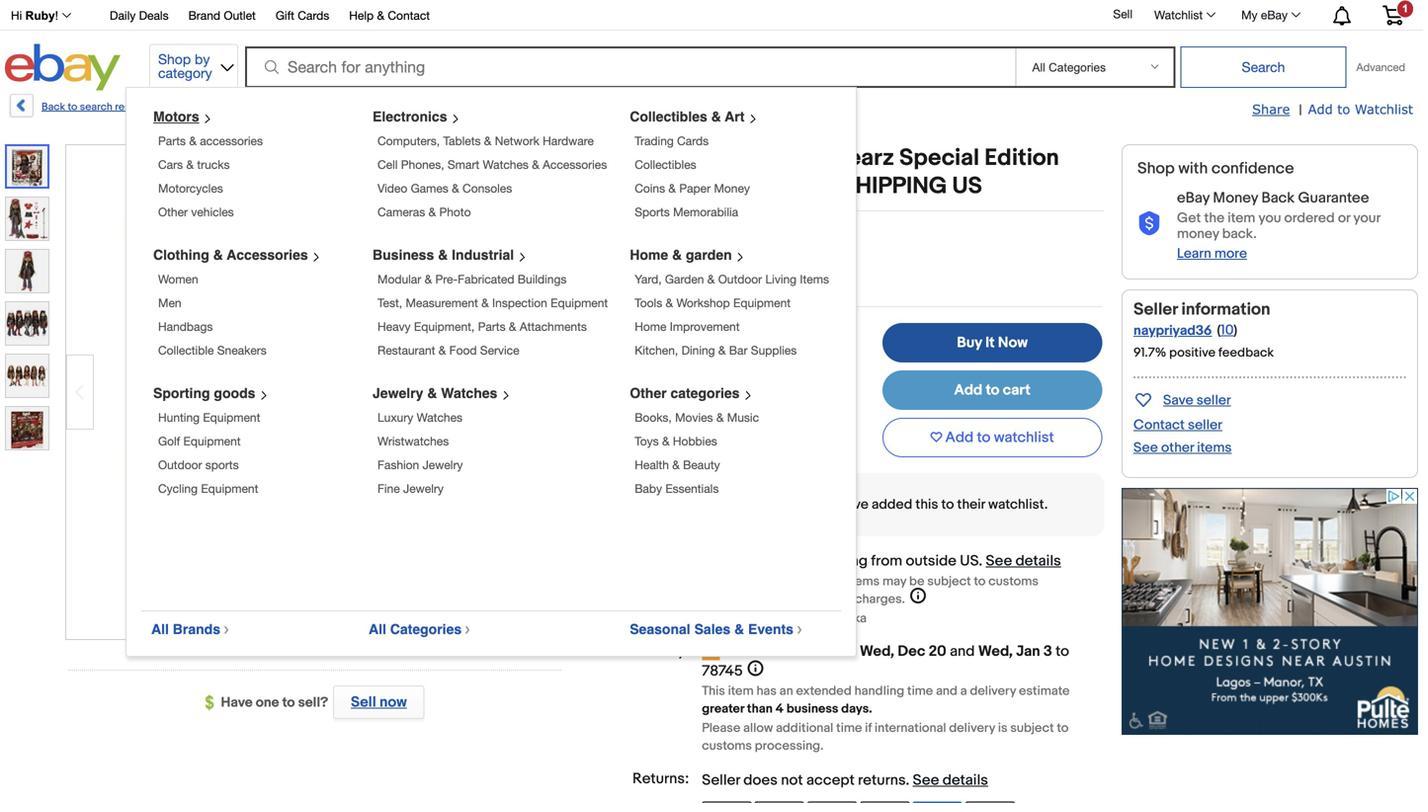 Task type: describe. For each thing, give the bounding box(es) containing it.
allow
[[744, 721, 773, 737]]

other categories
[[630, 386, 740, 401]]

business
[[787, 702, 839, 717]]

has
[[757, 684, 777, 699]]

it
[[986, 334, 995, 352]]

tools & workshop equipment link
[[635, 296, 791, 310]]

& inside account navigation
[[377, 8, 385, 22]]

items inside contact seller see other items
[[1198, 440, 1232, 457]]

restaurant & food service link
[[378, 344, 520, 357]]

health & beauty link
[[635, 458, 720, 472]]

& left art
[[711, 109, 721, 125]]

gift cards link
[[276, 5, 329, 27]]

clothing & accessories
[[153, 247, 308, 263]]

electronics
[[373, 109, 447, 125]]

& left music
[[717, 411, 724, 425]]

modular & pre-fabricated buildings link
[[378, 272, 567, 286]]

& left in:
[[735, 622, 745, 638]]

& down toys & hobbies link
[[672, 458, 680, 472]]

dec
[[898, 643, 926, 661]]

items inside international shipment of items may be subject to customs processing and additional charges.
[[848, 574, 880, 590]]

picture 6 of 6 image
[[6, 407, 48, 450]]

equipment down 'hunting equipment' link
[[183, 435, 241, 448]]

computers,
[[378, 134, 440, 148]]

dolls & doll playsets link
[[607, 101, 706, 114]]

living
[[766, 272, 797, 286]]

& left food
[[439, 344, 446, 357]]

0 vertical spatial delivery
[[970, 684, 1016, 699]]

my ebay
[[1242, 8, 1288, 22]]

equipment inside yard, garden & outdoor living items tools & workshop equipment home improvement kitchen, dining & bar supplies
[[734, 296, 791, 310]]

equipment down goods
[[203, 411, 260, 425]]

& up the cars & trucks link
[[189, 134, 197, 148]]

picture 4 of 6 image
[[6, 303, 48, 345]]

watchlist inside watchlist 'link'
[[1155, 8, 1203, 22]]

0 horizontal spatial doll
[[644, 101, 663, 114]]

video games & consoles link
[[378, 181, 512, 195]]

customs inside this item has an extended handling time and a delivery estimate greater than 4 business days. please allow additional time if international delivery is subject to customs processing.
[[702, 739, 752, 754]]

(
[[1218, 322, 1221, 339]]

estimated between wed, dec 20 and wed, jan 3 to 78745
[[702, 643, 1070, 681]]

quantity:
[[627, 263, 689, 281]]

have one to sell?
[[221, 695, 328, 712]]

jan
[[1017, 643, 1041, 661]]

positive
[[1170, 345, 1216, 361]]

us inside bratz rock angelz™ 20 yearz special edition fashion doll sasha, freeshipping us
[[953, 173, 983, 201]]

& down vehicles
[[213, 247, 223, 263]]

trading cards collectibles coins & paper money sports memorabilia
[[635, 134, 750, 219]]

yearz
[[834, 144, 895, 173]]

dollar sign image
[[205, 696, 221, 712]]

picture 2 of 6 image
[[6, 198, 48, 240]]

& right cars
[[186, 158, 194, 172]]

watchlist inside share | add to watchlist
[[1355, 101, 1414, 117]]

jewelry & watches
[[373, 386, 498, 401]]

2 vertical spatial jewelry
[[403, 482, 444, 496]]

books,
[[635, 411, 672, 425]]

sell for sell
[[1114, 7, 1133, 21]]

ebay inside 'ebay money back guarantee get the item you ordered or your money back. learn more'
[[1177, 189, 1210, 207]]

back inside 'ebay money back guarantee get the item you ordered or your money back. learn more'
[[1262, 189, 1295, 207]]

back to search results link
[[8, 94, 148, 125]]

us $32.50 main content
[[579, 144, 1105, 804]]

doll inside bratz rock angelz™ 20 yearz special edition fashion doll sasha, freeshipping us
[[665, 173, 708, 201]]

78745
[[702, 663, 743, 681]]

2 vertical spatial accessories
[[227, 247, 308, 263]]

golf
[[158, 435, 180, 448]]

customs inside international shipment of items may be subject to customs processing and additional charges.
[[989, 574, 1039, 590]]

8
[[828, 497, 836, 514]]

categories
[[671, 386, 740, 401]]

& left bar
[[719, 344, 726, 357]]

. for seller does not accept returns
[[906, 772, 910, 790]]

picture 5 of 6 image
[[6, 355, 48, 397]]

Search for anything text field
[[248, 48, 1012, 86]]

days.
[[842, 702, 872, 717]]

collectibles link
[[635, 158, 697, 172]]

food
[[450, 344, 477, 357]]

1 horizontal spatial clothing
[[475, 101, 516, 114]]

motors
[[153, 109, 199, 125]]

1 horizontal spatial time
[[908, 684, 933, 699]]

shop for shop by category
[[158, 51, 191, 67]]

and inside estimated between wed, dec 20 and wed, jan 3 to 78745
[[950, 643, 975, 661]]

all for all brands
[[151, 622, 169, 638]]

1 vertical spatial delivery
[[949, 721, 996, 737]]

shop by category banner
[[0, 0, 1419, 657]]

test,
[[378, 296, 402, 310]]

to left search
[[68, 101, 77, 114]]

with
[[1179, 159, 1208, 178]]

20 inside estimated between wed, dec 20 and wed, jan 3 to 78745
[[929, 643, 947, 661]]

dolls & bears
[[363, 101, 427, 114]]

| listed in category:
[[155, 101, 252, 114]]

advertisement region
[[1122, 488, 1419, 735]]

extended
[[796, 684, 852, 699]]

item inside 'ebay money back guarantee get the item you ordered or your money back. learn more'
[[1228, 210, 1256, 227]]

outlet
[[224, 8, 256, 22]]

paypal image
[[702, 802, 752, 804]]

& left pre-
[[425, 272, 432, 286]]

than
[[747, 702, 773, 717]]

accessories inside computers, tablets & network hardware cell phones, smart watches & accessories video games & consoles cameras & photo
[[543, 158, 607, 172]]

restaurant
[[378, 344, 435, 357]]

sports
[[635, 205, 670, 219]]

one
[[256, 695, 279, 712]]

fashion jewelry link
[[378, 458, 463, 472]]

fine jewelry link
[[378, 482, 444, 496]]

equipment down sports
[[201, 482, 258, 496]]

save seller button
[[1134, 388, 1232, 411]]

1 vertical spatial watches
[[441, 386, 498, 401]]

learn more link
[[1177, 246, 1248, 262]]

back.
[[1223, 226, 1257, 243]]

& up tools & workshop equipment link
[[708, 272, 715, 286]]

smart
[[448, 158, 480, 172]]

0 vertical spatial back
[[42, 101, 65, 114]]

clothing inside shop by category banner
[[153, 247, 209, 263]]

add for add to cart
[[954, 382, 983, 399]]

item inside this item has an extended handling time and a delivery estimate greater than 4 business days. please allow additional time if international delivery is subject to customs processing.
[[728, 684, 754, 699]]

daily
[[110, 8, 136, 22]]

with details__icon image for 8 have added this to their watchlist.
[[602, 493, 619, 517]]

share | add to watchlist
[[1253, 101, 1414, 119]]

buildings
[[518, 272, 567, 286]]

to left the their
[[942, 497, 954, 514]]

1 vertical spatial us
[[687, 323, 719, 354]]

the
[[1205, 210, 1225, 227]]

visa image
[[808, 802, 857, 804]]

coins
[[635, 181, 665, 195]]

freeshipping
[[789, 173, 947, 201]]

delivery alert flag image
[[702, 643, 726, 663]]

sri
[[816, 611, 831, 627]]

all categories
[[369, 622, 462, 638]]

seller information naypriyad36 ( 10 ) 91.7% positive feedback
[[1134, 299, 1274, 361]]

none submit inside shop by category banner
[[1181, 46, 1347, 88]]

added
[[872, 497, 913, 514]]

in
[[195, 101, 203, 114]]

& right tools
[[666, 296, 673, 310]]

parts & accessories link
[[158, 134, 263, 148]]

& up the trading
[[634, 101, 642, 114]]

0 vertical spatial home
[[630, 247, 668, 263]]

jewelry & watches link
[[373, 386, 518, 401]]

bratz rock angelz™ 20 yearz special edition fashion doll sasha, freeshipping us - picture 1 of 6 image
[[66, 143, 561, 637]]

parts inside parts & accessories cars & trucks motorcycles other vehicles
[[158, 134, 186, 148]]

picture 1 of 6 image
[[7, 146, 47, 187]]

additional inside international shipment of items may be subject to customs processing and additional charges.
[[795, 592, 852, 608]]

& right toys
[[662, 435, 670, 448]]

collectibles inside trading cards collectibles coins & paper money sports memorabilia
[[635, 158, 697, 172]]

watches inside computers, tablets & network hardware cell phones, smart watches & accessories video games & consoles cameras & photo
[[483, 158, 529, 172]]

save
[[1164, 392, 1194, 409]]

seller for expedited shipping from outside us
[[702, 772, 740, 790]]

have
[[221, 695, 253, 712]]

consoles
[[463, 181, 512, 195]]

ruby
[[25, 9, 55, 22]]

money
[[1177, 226, 1220, 243]]

google pay image
[[755, 802, 804, 804]]

american express image
[[913, 802, 963, 804]]

naypriyad36
[[1134, 323, 1212, 340]]

0 horizontal spatial |
[[155, 101, 158, 114]]

2 vertical spatial us
[[960, 553, 979, 570]]

discover image
[[966, 802, 1015, 804]]

dolls & bears link
[[363, 101, 427, 114]]

buy it now link
[[883, 323, 1103, 363]]

dolls for dolls & bears
[[363, 101, 387, 114]]

see for expedited shipping from outside us . see details
[[986, 553, 1013, 570]]

my ebay link
[[1231, 3, 1310, 27]]

dolls, clothing & accessories
[[445, 101, 589, 114]]

hunting
[[158, 411, 200, 425]]

hi
[[11, 9, 22, 22]]

gift cards
[[276, 8, 329, 22]]

sales
[[695, 622, 731, 638]]

& down network
[[532, 158, 540, 172]]

golf equipment link
[[158, 435, 241, 448]]

watches inside luxury watches wristwatches fashion jewelry fine jewelry
[[417, 411, 463, 425]]

motors link
[[153, 109, 220, 125]]

toys & hobbies link
[[635, 435, 718, 448]]

ebay inside "link"
[[1261, 8, 1288, 22]]

this item has an extended handling time and a delivery estimate greater than 4 business days. please allow additional time if international delivery is subject to customs processing.
[[702, 684, 1070, 754]]

& up luxury watches 'link'
[[427, 386, 437, 401]]

0 vertical spatial jewelry
[[373, 386, 424, 401]]

1 vertical spatial other
[[630, 386, 667, 401]]

is
[[998, 721, 1008, 737]]

save seller
[[1164, 392, 1232, 409]]

Quantity: text field
[[702, 256, 746, 288]]

wristwatches
[[378, 435, 449, 448]]

& up cell phones, smart watches & accessories link
[[484, 134, 492, 148]]



Task type: vqa. For each thing, say whether or not it's contained in the screenshot.


Task type: locate. For each thing, give the bounding box(es) containing it.
1 vertical spatial cards
[[677, 134, 709, 148]]

& up pre-
[[438, 247, 448, 263]]

0 horizontal spatial ebay
[[1177, 189, 1210, 207]]

home & garden
[[630, 247, 732, 263]]

cards
[[298, 8, 329, 22], [677, 134, 709, 148]]

seasonal
[[630, 622, 691, 638]]

1 vertical spatial seller
[[702, 772, 740, 790]]

0 horizontal spatial details
[[943, 772, 989, 790]]

outdoor inside 'hunting equipment golf equipment outdoor sports cycling equipment'
[[158, 458, 202, 472]]

2 vertical spatial watches
[[417, 411, 463, 425]]

processing
[[702, 592, 768, 608]]

video
[[378, 181, 408, 195]]

0 vertical spatial collectibles
[[630, 109, 708, 125]]

20 right dec
[[929, 643, 947, 661]]

all for all categories
[[369, 622, 386, 638]]

brand outlet link
[[188, 5, 256, 27]]

sell left now
[[351, 694, 376, 712]]

money down angelz™
[[714, 181, 750, 195]]

parts
[[158, 134, 186, 148], [478, 320, 506, 334]]

0 vertical spatial ebay
[[1261, 8, 1288, 22]]

contact up other
[[1134, 417, 1185, 434]]

None submit
[[1181, 46, 1347, 88]]

lindula,
[[769, 611, 813, 627]]

international
[[875, 721, 947, 737]]

cards inside gift cards link
[[298, 8, 329, 22]]

1 horizontal spatial seller
[[1134, 299, 1178, 320]]

1 horizontal spatial customs
[[989, 574, 1039, 590]]

1 vertical spatial outdoor
[[158, 458, 202, 472]]

item right the
[[1228, 210, 1256, 227]]

20 inside bratz rock angelz™ 20 yearz special edition fashion doll sasha, freeshipping us
[[801, 144, 829, 173]]

time up international
[[908, 684, 933, 699]]

0 vertical spatial us
[[953, 173, 983, 201]]

watches down food
[[441, 386, 498, 401]]

1 horizontal spatial shop
[[1138, 159, 1175, 178]]

1 vertical spatial jewelry
[[423, 458, 463, 472]]

contact inside account navigation
[[388, 8, 430, 22]]

0 horizontal spatial clothing
[[153, 247, 209, 263]]

1 horizontal spatial back
[[1262, 189, 1295, 207]]

to down advanced link
[[1338, 101, 1351, 117]]

1 dolls from the left
[[363, 101, 387, 114]]

1 horizontal spatial wed,
[[979, 643, 1013, 661]]

shop
[[158, 51, 191, 67], [1138, 159, 1175, 178]]

0 horizontal spatial subject
[[928, 574, 971, 590]]

and inside international shipment of items may be subject to customs processing and additional charges.
[[771, 592, 792, 608]]

sell inside account navigation
[[1114, 7, 1133, 21]]

daily deals link
[[110, 5, 169, 27]]

wed,
[[860, 643, 895, 661], [979, 643, 1013, 661]]

shop inside the shop by category
[[158, 51, 191, 67]]

paper
[[680, 181, 711, 195]]

hunting equipment golf equipment outdoor sports cycling equipment
[[158, 411, 260, 496]]

0 vertical spatial item
[[1228, 210, 1256, 227]]

please
[[702, 721, 741, 737]]

add to watchlist link
[[1309, 101, 1414, 119]]

confidence
[[1212, 159, 1295, 178]]

2 available
[[765, 263, 831, 280]]

0 vertical spatial accessories
[[529, 101, 589, 114]]

details for expedited shipping from outside us . see details
[[1016, 553, 1061, 570]]

additional down business
[[776, 721, 834, 737]]

events
[[748, 622, 794, 638]]

accessories up hardware
[[529, 101, 589, 114]]

seller inside seller information naypriyad36 ( 10 ) 91.7% positive feedback
[[1134, 299, 1178, 320]]

home down tools
[[635, 320, 667, 334]]

hi ruby !
[[11, 9, 58, 22]]

1 vertical spatial accessories
[[543, 158, 607, 172]]

2 vertical spatial see
[[913, 772, 940, 790]]

1 all from the left
[[151, 622, 169, 638]]

modular
[[378, 272, 421, 286]]

20
[[801, 144, 829, 173], [929, 643, 947, 661]]

dolls left bears
[[363, 101, 387, 114]]

seller right save
[[1197, 392, 1232, 409]]

dolls,
[[445, 101, 472, 114]]

women
[[158, 272, 198, 286]]

1 vertical spatial subject
[[1011, 721, 1054, 737]]

this right added
[[916, 497, 939, 514]]

0 horizontal spatial watchlist
[[1155, 8, 1203, 22]]

1 vertical spatial items
[[848, 574, 880, 590]]

home inside yard, garden & outdoor living items tools & workshop equipment home improvement kitchen, dining & bar supplies
[[635, 320, 667, 334]]

0 horizontal spatial outdoor
[[158, 458, 202, 472]]

1 vertical spatial with details__icon image
[[602, 493, 619, 517]]

baby
[[635, 482, 662, 496]]

seller
[[1197, 392, 1232, 409], [1188, 417, 1223, 434]]

parts inside modular & pre-fabricated buildings test, measurement & inspection equipment heavy equipment, parts & attachments restaurant & food service
[[478, 320, 506, 334]]

contact inside contact seller see other items
[[1134, 417, 1185, 434]]

1 vertical spatial doll
[[665, 173, 708, 201]]

doll up sports memorabilia link
[[665, 173, 708, 201]]

seller for bratz rock angelz™ 20 yearz special edition fashion doll sasha, freeshipping us
[[1134, 299, 1178, 320]]

1 horizontal spatial this
[[916, 497, 939, 514]]

sell inside sell now link
[[351, 694, 376, 712]]

2 dolls from the left
[[607, 101, 632, 114]]

to inside international shipment of items may be subject to customs processing and additional charges.
[[974, 574, 986, 590]]

to left 'watchlist' on the bottom right of the page
[[977, 429, 991, 447]]

1 vertical spatial contact
[[1134, 417, 1185, 434]]

0 vertical spatial see
[[1134, 440, 1159, 457]]

dolls for dolls & doll playsets
[[607, 101, 632, 114]]

10 link
[[1221, 322, 1234, 339]]

sporting goods
[[153, 386, 255, 401]]

1 horizontal spatial parts
[[478, 320, 506, 334]]

0 horizontal spatial back
[[42, 101, 65, 114]]

1 wed, from the left
[[860, 643, 895, 661]]

jewelry up luxury
[[373, 386, 424, 401]]

or
[[1338, 210, 1351, 227]]

sell?
[[298, 695, 328, 712]]

watchlist link
[[1144, 3, 1225, 27]]

shop left "with"
[[1138, 159, 1175, 178]]

0 vertical spatial watches
[[483, 158, 529, 172]]

0 vertical spatial contact
[[388, 8, 430, 22]]

1 vertical spatial ebay
[[1177, 189, 1210, 207]]

and up located in: lindula, sri lanka
[[771, 592, 792, 608]]

accessories down vehicles
[[227, 247, 308, 263]]

& inside trading cards collectibles coins & paper money sports memorabilia
[[669, 181, 676, 195]]

add for add to watchlist
[[946, 429, 974, 447]]

back up you
[[1262, 189, 1295, 207]]

watches down jewelry & watches
[[417, 411, 463, 425]]

& down fabricated at the left top
[[482, 296, 489, 310]]

delivery:
[[629, 643, 689, 661]]

additional up sri
[[795, 592, 852, 608]]

subject inside international shipment of items may be subject to customs processing and additional charges.
[[928, 574, 971, 590]]

0 horizontal spatial .
[[906, 772, 910, 790]]

bratz
[[579, 144, 635, 173]]

subject down outside
[[928, 574, 971, 590]]

cars & trucks link
[[158, 158, 230, 172]]

from
[[871, 553, 903, 570]]

1 horizontal spatial subject
[[1011, 721, 1054, 737]]

all
[[151, 622, 169, 638], [369, 622, 386, 638]]

people
[[642, 497, 686, 514]]

2 all from the left
[[369, 622, 386, 638]]

sports memorabilia link
[[635, 205, 739, 219]]

0 horizontal spatial cards
[[298, 8, 329, 22]]

to inside button
[[977, 429, 991, 447]]

4
[[776, 702, 784, 717]]

1 vertical spatial customs
[[702, 739, 752, 754]]

contact right "help"
[[388, 8, 430, 22]]

daily deals
[[110, 8, 169, 22]]

watchlist right sell link in the top right of the page
[[1155, 8, 1203, 22]]

with details__icon image
[[1138, 212, 1162, 236], [602, 493, 619, 517]]

1 vertical spatial item
[[728, 684, 754, 699]]

jewelry down 'fashion jewelry' "link"
[[403, 482, 444, 496]]

0 vertical spatial details
[[1016, 553, 1061, 570]]

category:
[[205, 101, 252, 114]]

seasonal sales & events link
[[630, 622, 811, 638]]

watchlist down advanced link
[[1355, 101, 1414, 117]]

& left bears
[[390, 101, 397, 114]]

phones,
[[401, 158, 444, 172]]

0 vertical spatial items
[[1198, 440, 1232, 457]]

1 vertical spatial 20
[[929, 643, 947, 661]]

dolls down search for anything text field
[[607, 101, 632, 114]]

bratz rock angelz™ 20 yearz special edition fashion doll sasha, freeshipping us
[[579, 144, 1059, 201]]

0 vertical spatial watchlist
[[1155, 8, 1203, 22]]

equipment inside modular & pre-fabricated buildings test, measurement & inspection equipment heavy equipment, parts & attachments restaurant & food service
[[551, 296, 608, 310]]

| right share button
[[1299, 102, 1303, 119]]

0 horizontal spatial items
[[848, 574, 880, 590]]

and inside this item has an extended handling time and a delivery estimate greater than 4 business days. please allow additional time if international delivery is subject to customs processing.
[[936, 684, 958, 699]]

fashion inside luxury watches wristwatches fashion jewelry fine jewelry
[[378, 458, 419, 472]]

with details__icon image inside us $32.50 main content
[[602, 493, 619, 517]]

seller
[[1134, 299, 1178, 320], [702, 772, 740, 790]]

cards for gift
[[298, 8, 329, 22]]

1 horizontal spatial 20
[[929, 643, 947, 661]]

& up garden
[[672, 247, 682, 263]]

seller for contact
[[1188, 417, 1223, 434]]

.
[[979, 553, 983, 570], [906, 772, 910, 790]]

0 horizontal spatial with details__icon image
[[602, 493, 619, 517]]

item up greater
[[728, 684, 754, 699]]

to inside estimated between wed, dec 20 and wed, jan 3 to 78745
[[1056, 643, 1070, 661]]

see details link for seller does not accept returns . see details
[[913, 772, 989, 790]]

ebay
[[1261, 8, 1288, 22], [1177, 189, 1210, 207]]

0 vertical spatial 20
[[801, 144, 829, 173]]

0 horizontal spatial time
[[837, 721, 862, 737]]

0 vertical spatial subject
[[928, 574, 971, 590]]

1 vertical spatial see details link
[[913, 772, 989, 790]]

details up discover image
[[943, 772, 989, 790]]

1 horizontal spatial details
[[1016, 553, 1061, 570]]

1 link
[[1371, 0, 1416, 28]]

add down add to cart link
[[946, 429, 974, 447]]

cards down collectibles & art link
[[677, 134, 709, 148]]

with details__icon image for get the item you ordered or your money back.
[[1138, 212, 1162, 236]]

tools
[[635, 296, 663, 310]]

0 horizontal spatial see
[[913, 772, 940, 790]]

sell now
[[351, 694, 407, 712]]

seller up naypriyad36 link
[[1134, 299, 1178, 320]]

1 horizontal spatial ebay
[[1261, 8, 1288, 22]]

0 horizontal spatial this
[[774, 497, 797, 514]]

delivery right a
[[970, 684, 1016, 699]]

sneakers
[[217, 344, 267, 357]]

sell left watchlist 'link'
[[1114, 7, 1133, 21]]

equipment down living
[[734, 296, 791, 310]]

expedited
[[735, 553, 805, 570]]

money up the
[[1213, 189, 1259, 207]]

account navigation
[[0, 0, 1419, 31]]

details down watchlist.
[[1016, 553, 1061, 570]]

to right be
[[974, 574, 986, 590]]

& up network
[[518, 101, 526, 114]]

1 vertical spatial see
[[986, 553, 1013, 570]]

dolls & doll playsets
[[607, 101, 706, 114]]

0 vertical spatial customs
[[989, 574, 1039, 590]]

to left cart
[[986, 382, 1000, 399]]

us $32.50
[[687, 323, 807, 354]]

2 wed, from the left
[[979, 643, 1013, 661]]

0 horizontal spatial item
[[728, 684, 754, 699]]

customs down please
[[702, 739, 752, 754]]

other inside parts & accessories cars & trucks motorcycles other vehicles
[[158, 205, 188, 219]]

2 this from the left
[[916, 497, 939, 514]]

to inside share | add to watchlist
[[1338, 101, 1351, 117]]

this left the out.
[[774, 497, 797, 514]]

cameras
[[378, 205, 425, 219]]

add to watchlist
[[946, 429, 1055, 447]]

1 vertical spatial and
[[950, 643, 975, 661]]

2 vertical spatial add
[[946, 429, 974, 447]]

seller inside contact seller see other items
[[1188, 417, 1223, 434]]

angelz™
[[700, 144, 796, 173]]

and left a
[[936, 684, 958, 699]]

0 horizontal spatial parts
[[158, 134, 186, 148]]

1 vertical spatial additional
[[776, 721, 834, 737]]

time left if
[[837, 721, 862, 737]]

between
[[797, 643, 857, 661]]

1 vertical spatial watchlist
[[1355, 101, 1414, 117]]

industrial
[[452, 247, 514, 263]]

money inside 'ebay money back guarantee get the item you ordered or your money back. learn more'
[[1213, 189, 1259, 207]]

trading cards link
[[635, 134, 709, 148]]

available
[[776, 263, 831, 280]]

0 vertical spatial sell
[[1114, 7, 1133, 21]]

shop for shop with confidence
[[1138, 159, 1175, 178]]

2 vertical spatial and
[[936, 684, 958, 699]]

see details link down watchlist.
[[986, 553, 1061, 570]]

accessories down hardware
[[543, 158, 607, 172]]

international shipment of items may be subject to customs processing and additional charges.
[[702, 574, 1039, 608]]

outdoor left 2
[[718, 272, 762, 286]]

outdoor up the "cycling"
[[158, 458, 202, 472]]

doll left playsets
[[644, 101, 663, 114]]

&
[[377, 8, 385, 22], [390, 101, 397, 114], [518, 101, 526, 114], [634, 101, 642, 114], [711, 109, 721, 125], [189, 134, 197, 148], [484, 134, 492, 148], [186, 158, 194, 172], [532, 158, 540, 172], [452, 181, 459, 195], [669, 181, 676, 195], [429, 205, 436, 219], [213, 247, 223, 263], [438, 247, 448, 263], [672, 247, 682, 263], [425, 272, 432, 286], [708, 272, 715, 286], [482, 296, 489, 310], [666, 296, 673, 310], [509, 320, 517, 334], [439, 344, 446, 357], [719, 344, 726, 357], [427, 386, 437, 401], [717, 411, 724, 425], [662, 435, 670, 448], [672, 458, 680, 472], [735, 622, 745, 638]]

seller for save
[[1197, 392, 1232, 409]]

add right share
[[1309, 101, 1333, 117]]

0 vertical spatial .
[[979, 553, 983, 570]]

0 vertical spatial other
[[158, 205, 188, 219]]

seller inside us $32.50 main content
[[702, 772, 740, 790]]

0 vertical spatial shop
[[158, 51, 191, 67]]

1 horizontal spatial dolls
[[607, 101, 632, 114]]

0 vertical spatial see details link
[[986, 553, 1061, 570]]

to down estimate
[[1057, 721, 1069, 737]]

home up yard,
[[630, 247, 668, 263]]

1 horizontal spatial see
[[986, 553, 1013, 570]]

fashion inside bratz rock angelz™ 20 yearz special edition fashion doll sasha, freeshipping us
[[579, 173, 660, 201]]

& right coins
[[669, 181, 676, 195]]

sell for sell now
[[351, 694, 376, 712]]

0 horizontal spatial sell
[[351, 694, 376, 712]]

fine
[[378, 482, 400, 496]]

ebay right my
[[1261, 8, 1288, 22]]

0 horizontal spatial wed,
[[860, 643, 895, 661]]

subject inside this item has an extended handling time and a delivery estimate greater than 4 business days. please allow additional time if international delivery is subject to customs processing.
[[1011, 721, 1054, 737]]

& left photo
[[429, 205, 436, 219]]

brands
[[173, 622, 220, 638]]

| inside share | add to watchlist
[[1299, 102, 1303, 119]]

additional inside this item has an extended handling time and a delivery estimate greater than 4 business days. please allow additional time if international delivery is subject to customs processing.
[[776, 721, 834, 737]]

located in: lindula, sri lanka
[[702, 611, 867, 627]]

seller inside button
[[1197, 392, 1232, 409]]

see inside contact seller see other items
[[1134, 440, 1159, 457]]

buy
[[957, 334, 982, 352]]

0 vertical spatial additional
[[795, 592, 852, 608]]

add inside button
[[946, 429, 974, 447]]

0 horizontal spatial all
[[151, 622, 169, 638]]

picture 3 of 6 image
[[6, 250, 48, 293]]

see up american express "image"
[[913, 772, 940, 790]]

1 this from the left
[[774, 497, 797, 514]]

0 horizontal spatial 20
[[801, 144, 829, 173]]

1 horizontal spatial all
[[369, 622, 386, 638]]

0 horizontal spatial dolls
[[363, 101, 387, 114]]

luxury watches link
[[378, 411, 463, 425]]

0 horizontal spatial shop
[[158, 51, 191, 67]]

& up photo
[[452, 181, 459, 195]]

shop left by
[[158, 51, 191, 67]]

cards right gift
[[298, 8, 329, 22]]

expedited shipping from outside us . see details
[[735, 553, 1061, 570]]

rock
[[640, 144, 695, 173]]

1 horizontal spatial with details__icon image
[[1138, 212, 1162, 236]]

estimate
[[1019, 684, 1070, 699]]

0 vertical spatial doll
[[644, 101, 663, 114]]

0 vertical spatial outdoor
[[718, 272, 762, 286]]

workshop
[[677, 296, 730, 310]]

1 vertical spatial shop
[[1138, 159, 1175, 178]]

search
[[80, 101, 113, 114]]

parts up cars
[[158, 134, 186, 148]]

0 vertical spatial seller
[[1197, 392, 1232, 409]]

. up master card image
[[906, 772, 910, 790]]

accept
[[807, 772, 855, 790]]

home & garden link
[[630, 247, 753, 263]]

0 horizontal spatial seller
[[702, 772, 740, 790]]

1 vertical spatial sell
[[351, 694, 376, 712]]

clothing up the women
[[153, 247, 209, 263]]

advanced
[[1357, 61, 1406, 74]]

to inside this item has an extended handling time and a delivery estimate greater than 4 business days. please allow additional time if international delivery is subject to customs processing.
[[1057, 721, 1069, 737]]

sell now link
[[328, 686, 425, 720]]

parts down test, measurement & inspection equipment link
[[478, 320, 506, 334]]

money inside trading cards collectibles coins & paper money sports memorabilia
[[714, 181, 750, 195]]

0 vertical spatial cards
[[298, 8, 329, 22]]

add inside share | add to watchlist
[[1309, 101, 1333, 117]]

all left brands
[[151, 622, 169, 638]]

wed, left dec
[[860, 643, 895, 661]]

subject right is
[[1011, 721, 1054, 737]]

cards inside trading cards collectibles coins & paper money sports memorabilia
[[677, 134, 709, 148]]

see for seller does not accept returns . see details
[[913, 772, 940, 790]]

vehicles
[[191, 205, 234, 219]]

collectibles down the trading cards link
[[635, 158, 697, 172]]

& down inspection at left top
[[509, 320, 517, 334]]

1 vertical spatial add
[[954, 382, 983, 399]]

to right one
[[282, 695, 295, 712]]

1 vertical spatial .
[[906, 772, 910, 790]]

1 vertical spatial time
[[837, 721, 862, 737]]

of
[[834, 574, 845, 590]]

0 horizontal spatial contact
[[388, 8, 430, 22]]

other down motorcycles link
[[158, 205, 188, 219]]

1 vertical spatial clothing
[[153, 247, 209, 263]]

heavy
[[378, 320, 411, 334]]

additional
[[795, 592, 852, 608], [776, 721, 834, 737]]

1 vertical spatial seller
[[1188, 417, 1223, 434]]

see details link for expedited shipping from outside us . see details
[[986, 553, 1061, 570]]

all left categories
[[369, 622, 386, 638]]

cart
[[1003, 382, 1031, 399]]

wed, left jan
[[979, 643, 1013, 661]]

. for expedited shipping from outside us
[[979, 553, 983, 570]]

to right 3 at the bottom right of page
[[1056, 643, 1070, 661]]

item
[[1228, 210, 1256, 227], [728, 684, 754, 699]]

master card image
[[860, 802, 910, 804]]

back
[[42, 101, 65, 114], [1262, 189, 1295, 207]]

back left search
[[42, 101, 65, 114]]

see left other
[[1134, 440, 1159, 457]]

details for seller does not accept returns . see details
[[943, 772, 989, 790]]

0 horizontal spatial money
[[714, 181, 750, 195]]

0 vertical spatial fashion
[[579, 173, 660, 201]]

cards for trading
[[677, 134, 709, 148]]

back to search results
[[42, 101, 148, 114]]

ebay up get at right top
[[1177, 189, 1210, 207]]

outdoor inside yard, garden & outdoor living items tools & workshop equipment home improvement kitchen, dining & bar supplies
[[718, 272, 762, 286]]



